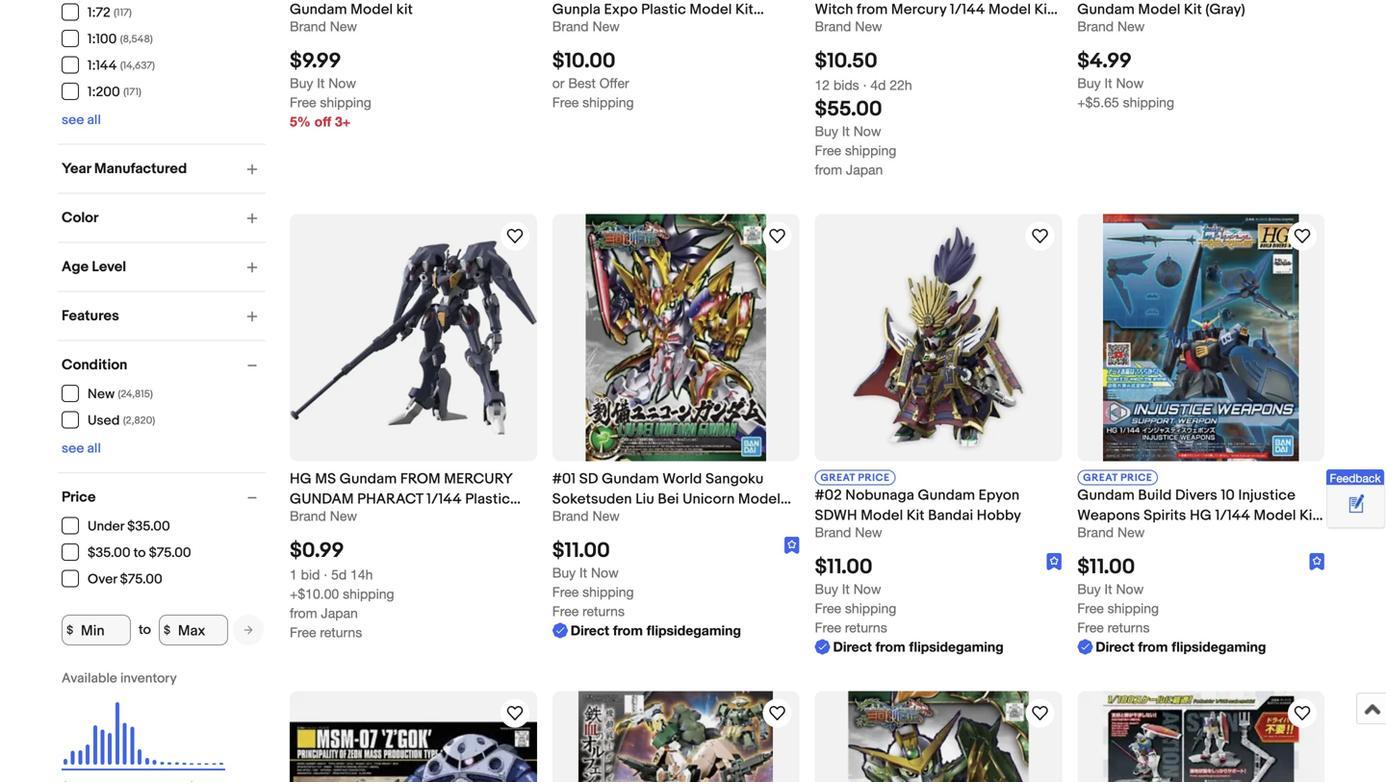 Task type: vqa. For each thing, say whether or not it's contained in the screenshot.
top The From
no



Task type: locate. For each thing, give the bounding box(es) containing it.
watch #01 sd gundam world sangoku soketsuden liu bei unicorn model kit bandai hobby image
[[766, 225, 789, 248]]

$0.99 1 bid · 5d 14h +$10.00 shipping from japan free returns
[[290, 539, 394, 641]]

now down the $55.00
[[854, 123, 882, 139]]

hobby down epyon
[[977, 507, 1022, 525]]

new down nobunaga
[[855, 525, 883, 541]]

$ up available on the left bottom of page
[[67, 624, 73, 638]]

heading
[[290, 0, 477, 18], [553, 0, 764, 39], [815, 0, 1062, 39], [1078, 0, 1304, 18]]

1 vertical spatial see all
[[62, 441, 101, 457]]

free
[[290, 95, 316, 110], [553, 95, 579, 110], [815, 143, 842, 159], [553, 585, 579, 601], [815, 601, 842, 617], [1078, 601, 1104, 617], [553, 604, 579, 620], [815, 620, 842, 636], [1078, 620, 1104, 636], [290, 625, 316, 641]]

model inside the "great price #02 nobunaga gundam epyon sdwh model kit bandai hobby brand new"
[[861, 507, 904, 525]]

japan down the $55.00
[[846, 162, 883, 178]]

brand down #01
[[553, 508, 589, 524]]

heading for $10.00
[[553, 0, 764, 39]]

brand new up $4.99
[[1078, 18, 1145, 34]]

hobby down liu
[[623, 511, 667, 529]]

price inside the "great price #02 nobunaga gundam epyon sdwh model kit bandai hobby brand new"
[[858, 472, 890, 485]]

1 vertical spatial japan
[[321, 606, 358, 622]]

available inventory
[[62, 671, 177, 688]]

2 horizontal spatial direct
[[1096, 640, 1135, 655]]

1/144
[[427, 491, 462, 508], [1216, 507, 1251, 525]]

$
[[67, 624, 73, 638], [164, 624, 171, 638]]

see all button
[[62, 112, 101, 129], [62, 441, 101, 457]]

build
[[1139, 487, 1172, 505]]

$11.00 down sdwh
[[815, 555, 873, 580]]

2 great price button from the left
[[1078, 469, 1159, 486]]

unicorn
[[683, 491, 735, 508]]

it inside $10.50 12 bids · 4d 22h $55.00 buy it now free shipping from japan
[[842, 123, 850, 139]]

brand
[[290, 18, 326, 34], [553, 18, 589, 34], [815, 18, 852, 34], [1078, 18, 1114, 34], [290, 508, 326, 524], [553, 508, 589, 524], [815, 525, 852, 541], [1078, 525, 1114, 541]]

buy down sdwh
[[815, 582, 839, 598]]

see all down used
[[62, 441, 101, 457]]

gundam up liu
[[602, 471, 659, 488]]

japan inside $10.50 12 bids · 4d 22h $55.00 buy it now free shipping from japan
[[846, 162, 883, 178]]

gundam
[[340, 471, 397, 488], [602, 471, 659, 488], [918, 487, 976, 505], [1078, 487, 1135, 505]]

offer
[[600, 75, 629, 91]]

#01
[[553, 471, 576, 488]]

price inside great price gundam build divers 10 injustice weapons spirits hg 1/144 model kit bandai hobby
[[1121, 472, 1153, 485]]

2 see from the top
[[62, 441, 84, 457]]

new down ms
[[330, 508, 357, 524]]

direct for #02 nobunaga gundam epyon sdwh model kit bandai hobby
[[833, 640, 872, 655]]

$35.00
[[127, 519, 170, 535], [88, 546, 131, 562]]

shipping inside the $10.00 or best offer free shipping
[[583, 95, 634, 110]]

0 horizontal spatial ·
[[324, 567, 328, 583]]

heading up the $9.99 at the top of page
[[290, 0, 477, 18]]

it down weapons
[[1105, 582, 1113, 598]]

3 heading from the left
[[815, 0, 1062, 39]]

now down $4.99
[[1117, 75, 1144, 91]]

shipping inside $10.50 12 bids · 4d 22h $55.00 buy it now free shipping from japan
[[845, 143, 897, 159]]

brand inside the "great price #02 nobunaga gundam epyon sdwh model kit bandai hobby brand new"
[[815, 525, 852, 541]]

great price button up nobunaga
[[815, 469, 896, 486]]

brand up $4.99
[[1078, 18, 1114, 34]]

bandai
[[928, 507, 974, 525], [574, 511, 619, 529], [1078, 528, 1123, 545]]

0 horizontal spatial $
[[67, 624, 73, 638]]

heading for $9.99
[[290, 0, 477, 18]]

brand left spirits
[[1078, 525, 1114, 541]]

now down "soketsuden" on the bottom left
[[591, 565, 619, 581]]

2 horizontal spatial buy it now free shipping free returns direct from flipsidegaming
[[1078, 582, 1267, 655]]

hobby down spirits
[[1127, 528, 1171, 545]]

0 vertical spatial hg
[[290, 471, 312, 488]]

price up build
[[1121, 472, 1153, 485]]

0 horizontal spatial japan
[[321, 606, 358, 622]]

1/144 inside hg ms gundam from mercury gundam pharact 1/144 plastic model kit
[[427, 491, 462, 508]]

1 horizontal spatial direct from flipsidegaming text field
[[815, 638, 1004, 657]]

it up +$5.65
[[1105, 75, 1113, 91]]

see all button down used
[[62, 441, 101, 457]]

$11.00 down "soketsuden" on the bottom left
[[553, 539, 610, 564]]

price
[[62, 489, 96, 507]]

japan down +$10.00
[[321, 606, 358, 622]]

see all button down 1:200
[[62, 112, 101, 129]]

from inside $10.50 12 bids · 4d 22h $55.00 buy it now free shipping from japan
[[815, 162, 843, 178]]

see all down 1:200
[[62, 112, 101, 129]]

age level button
[[62, 259, 266, 276]]

· left 4d in the right of the page
[[863, 77, 867, 93]]

brand up $0.99
[[290, 508, 326, 524]]

1 see from the top
[[62, 112, 84, 129]]

buy it now free shipping free returns direct from flipsidegaming for #02 nobunaga gundam epyon sdwh model kit bandai hobby
[[815, 582, 1004, 655]]

4 heading from the left
[[1078, 0, 1304, 18]]

great price gundam build divers 10 injustice weapons spirits hg 1/144 model kit bandai hobby
[[1078, 472, 1318, 545]]

direct
[[571, 623, 610, 639], [833, 640, 872, 655], [1096, 640, 1135, 655]]

gundam build divers 10 injustice weapons spirits hg 1/144 model kit bandai hobby image
[[1103, 214, 1300, 462]]

0 vertical spatial see all button
[[62, 112, 101, 129]]

brand new for $0.99
[[290, 508, 357, 524]]

model down injustice
[[1254, 507, 1297, 525]]

1 horizontal spatial great
[[1084, 472, 1118, 485]]

0 horizontal spatial great
[[821, 472, 856, 485]]

1 horizontal spatial japan
[[846, 162, 883, 178]]

0 horizontal spatial hobby
[[623, 511, 667, 529]]

flipsidegaming
[[647, 623, 742, 639], [910, 640, 1004, 655], [1172, 640, 1267, 655]]

2 horizontal spatial bandai
[[1078, 528, 1123, 545]]

buy down the $9.99 at the top of page
[[290, 75, 313, 91]]

new
[[330, 18, 357, 34], [593, 18, 620, 34], [855, 18, 883, 34], [1118, 18, 1145, 34], [88, 387, 115, 403], [330, 508, 357, 524], [593, 508, 620, 524], [855, 525, 883, 541], [1118, 525, 1145, 541]]

from for the leftmost direct from flipsidegaming text box
[[613, 623, 643, 639]]

1 heading from the left
[[290, 0, 477, 18]]

from
[[815, 162, 843, 178], [290, 606, 317, 622], [613, 623, 643, 639], [876, 640, 906, 655], [1139, 640, 1169, 655]]

Direct from flipsidegaming text field
[[553, 622, 742, 641], [815, 638, 1004, 657], [1078, 638, 1267, 657]]

1 horizontal spatial buy it now free shipping free returns direct from flipsidegaming
[[815, 582, 1004, 655]]

see
[[62, 112, 84, 129], [62, 441, 84, 457]]

1:72
[[88, 5, 111, 21]]

heading up 22h
[[815, 0, 1062, 39]]

watch #02 nobunaga gundam epyon sdwh model kit bandai hobby image
[[1029, 225, 1052, 248]]

$ for minimum value in $ text field
[[67, 624, 73, 638]]

heading up $4.99 buy it now +$5.65 shipping
[[1078, 0, 1304, 18]]

to left maximum value in $ text field
[[139, 623, 151, 639]]

$75.00 down under $35.00
[[149, 546, 191, 562]]

2 all from the top
[[87, 441, 101, 457]]

brand new for $10.00
[[553, 18, 620, 34]]

see all for used
[[62, 441, 101, 457]]

heading for $10.50
[[815, 0, 1062, 39]]

price
[[858, 472, 890, 485], [1121, 472, 1153, 485]]

1 vertical spatial hg
[[1190, 507, 1212, 525]]

brand new for $4.99
[[1078, 18, 1145, 34]]

new for $11.00
[[593, 508, 620, 524]]

1 vertical spatial $75.00
[[120, 572, 162, 588]]

$35.00 up over $75.00 link
[[88, 546, 131, 562]]

gundam inside hg ms gundam from mercury gundam pharact 1/144 plastic model kit
[[340, 471, 397, 488]]

direct for gundam build divers 10 injustice weapons spirits hg 1/144 model kit bandai hobby
[[1096, 640, 1135, 655]]

1 horizontal spatial $
[[164, 624, 171, 638]]

model down nobunaga
[[861, 507, 904, 525]]

2 horizontal spatial hobby
[[1127, 528, 1171, 545]]

see up year
[[62, 112, 84, 129]]

buy
[[290, 75, 313, 91], [1078, 75, 1101, 91], [815, 123, 839, 139], [553, 565, 576, 581], [815, 582, 839, 598], [1078, 582, 1101, 598]]

+$5.65
[[1078, 95, 1120, 110]]

returns
[[583, 604, 625, 620], [845, 620, 888, 636], [1108, 620, 1150, 636], [320, 625, 362, 641]]

soketsuden
[[553, 491, 632, 508]]

1 horizontal spatial $11.00
[[815, 555, 873, 580]]

0 vertical spatial see all
[[62, 112, 101, 129]]

it
[[317, 75, 325, 91], [1105, 75, 1113, 91], [842, 123, 850, 139], [580, 565, 587, 581], [842, 582, 850, 598], [1105, 582, 1113, 598]]

1 vertical spatial ·
[[324, 567, 328, 583]]

new for $9.99
[[330, 18, 357, 34]]

0 horizontal spatial price
[[858, 472, 890, 485]]

$75.00 down $35.00 to $75.00
[[120, 572, 162, 588]]

brand up '$10.00'
[[553, 18, 589, 34]]

great
[[821, 472, 856, 485], [1084, 472, 1118, 485]]

0 horizontal spatial flipsidegaming
[[647, 623, 742, 639]]

great up weapons
[[1084, 472, 1118, 485]]

1 horizontal spatial ·
[[863, 77, 867, 93]]

0 vertical spatial japan
[[846, 162, 883, 178]]

see all for 1:100
[[62, 112, 101, 129]]

new up $4.99
[[1118, 18, 1145, 34]]

hg inside great price gundam build divers 10 injustice weapons spirits hg 1/144 model kit bandai hobby
[[1190, 507, 1212, 525]]

model
[[290, 511, 333, 529]]

off
[[315, 114, 331, 130]]

· left 5d
[[324, 567, 328, 583]]

used (2,820)
[[88, 413, 155, 429]]

hg left ms
[[290, 471, 312, 488]]

hg down divers
[[1190, 507, 1212, 525]]

0 horizontal spatial hg
[[290, 471, 312, 488]]

all for used
[[87, 441, 101, 457]]

kit
[[907, 507, 925, 525], [1300, 507, 1318, 525], [553, 511, 571, 529]]

sangoku
[[706, 471, 764, 488]]

free inside the $10.00 or best offer free shipping
[[553, 95, 579, 110]]

1 price from the left
[[858, 472, 890, 485]]

bandai inside the "great price #02 nobunaga gundam epyon sdwh model kit bandai hobby brand new"
[[928, 507, 974, 525]]

2 see all from the top
[[62, 441, 101, 457]]

0 horizontal spatial buy it now free shipping free returns direct from flipsidegaming
[[553, 565, 742, 639]]

brand for $9.99
[[290, 18, 326, 34]]

brand new up $0.99
[[290, 508, 357, 524]]

all for 1:100
[[87, 112, 101, 129]]

2 horizontal spatial direct from flipsidegaming text field
[[1078, 638, 1267, 657]]

1 great price button from the left
[[815, 469, 896, 486]]

1 horizontal spatial great price button
[[1078, 469, 1159, 486]]

from
[[401, 471, 441, 488]]

0 vertical spatial ·
[[863, 77, 867, 93]]

shipping
[[320, 95, 372, 110], [583, 95, 634, 110], [1123, 95, 1175, 110], [845, 143, 897, 159], [583, 585, 634, 601], [343, 587, 394, 603], [845, 601, 897, 617], [1108, 601, 1160, 617]]

great inside great price gundam build divers 10 injustice weapons spirits hg 1/144 model kit bandai hobby
[[1084, 472, 1118, 485]]

$11.00 down weapons
[[1078, 555, 1136, 580]]

2 price from the left
[[1121, 472, 1153, 485]]

brand for $10.00
[[553, 18, 589, 34]]

0 horizontal spatial great price button
[[815, 469, 896, 486]]

1 horizontal spatial kit
[[907, 507, 925, 525]]

brand new down sd
[[553, 508, 620, 524]]

shipping inside $4.99 buy it now +$5.65 shipping
[[1123, 95, 1175, 110]]

under $35.00
[[88, 519, 170, 535]]

1 see all from the top
[[62, 112, 101, 129]]

new down build
[[1118, 525, 1145, 541]]

gundam build divers 10 injustice weapons spirits hg 1/144 model kit bandai hobby heading
[[1078, 487, 1324, 545]]

1 horizontal spatial bandai
[[928, 507, 974, 525]]

0 horizontal spatial direct from flipsidegaming text field
[[553, 622, 742, 641]]

0 horizontal spatial bandai
[[574, 511, 619, 529]]

0 horizontal spatial kit
[[553, 511, 571, 529]]

1 vertical spatial all
[[87, 441, 101, 457]]

1 vertical spatial $35.00
[[88, 546, 131, 562]]

features button
[[62, 308, 266, 325]]

brand new
[[290, 18, 357, 34], [553, 18, 620, 34], [815, 18, 883, 34], [1078, 18, 1145, 34], [290, 508, 357, 524], [553, 508, 620, 524], [1078, 525, 1145, 541]]

buy up +$5.65
[[1078, 75, 1101, 91]]

$35.00 up $35.00 to $75.00
[[127, 519, 170, 535]]

3+
[[335, 114, 351, 130]]

gundam left epyon
[[918, 487, 976, 505]]

2 heading from the left
[[553, 0, 764, 39]]

model
[[738, 491, 781, 508], [861, 507, 904, 525], [1254, 507, 1297, 525]]

hg ms gundam from mercury gundam pharact 1/144 plastic model kit heading
[[290, 471, 521, 529]]

to down under $35.00
[[134, 546, 146, 562]]

$9.99
[[290, 49, 341, 74]]

2 horizontal spatial model
[[1254, 507, 1297, 525]]

$10.00 or best offer free shipping
[[553, 49, 634, 110]]

0 vertical spatial see
[[62, 112, 84, 129]]

it down the $9.99 at the top of page
[[317, 75, 325, 91]]

heading up offer
[[553, 0, 764, 39]]

gundam inside the "great price #02 nobunaga gundam epyon sdwh model kit bandai hobby brand new"
[[918, 487, 976, 505]]

brand up $10.50
[[815, 18, 852, 34]]

brand for $10.50
[[815, 18, 852, 34]]

buy down the $55.00
[[815, 123, 839, 139]]

0 horizontal spatial model
[[738, 491, 781, 508]]

great up #02 on the bottom of page
[[821, 472, 856, 485]]

from inside $0.99 1 bid · 5d 14h +$10.00 shipping from japan free returns
[[290, 606, 317, 622]]

see up "price"
[[62, 441, 84, 457]]

model inside #01 sd gundam world sangoku soketsuden liu bei unicorn model kit bandai hobby
[[738, 491, 781, 508]]

1 horizontal spatial hg
[[1190, 507, 1212, 525]]

1 horizontal spatial hobby
[[977, 507, 1022, 525]]

watch hguc 1/144 #006 msm-07 z'gok gundam model kit bandai hobby image
[[503, 703, 527, 726]]

year
[[62, 160, 91, 178]]

new up the $9.99 at the top of page
[[330, 18, 357, 34]]

gundam inside great price gundam build divers 10 injustice weapons spirits hg 1/144 model kit bandai hobby
[[1078, 487, 1135, 505]]

brand for $0.99
[[290, 508, 326, 524]]

0 horizontal spatial 1/144
[[427, 491, 462, 508]]

brand down #02 on the bottom of page
[[815, 525, 852, 541]]

0 vertical spatial $35.00
[[127, 519, 170, 535]]

1 vertical spatial see
[[62, 441, 84, 457]]

$35.00 to $75.00 link
[[62, 544, 192, 562]]

2 great from the left
[[1084, 472, 1118, 485]]

gundam up weapons
[[1078, 487, 1135, 505]]

best
[[568, 75, 596, 91]]

1 horizontal spatial direct
[[833, 640, 872, 655]]

color
[[62, 209, 99, 227]]

sd
[[580, 471, 599, 488]]

2 horizontal spatial $11.00
[[1078, 555, 1136, 580]]

features
[[62, 308, 119, 325]]

epyon
[[979, 487, 1020, 505]]

all
[[87, 112, 101, 129], [87, 441, 101, 457]]

1/144 down from
[[427, 491, 462, 508]]

hguc 1/144 #006 msm-07 z'gok gundam model kit bandai hobby image
[[290, 692, 537, 783]]

gundam
[[290, 491, 354, 508]]

shipping inside $0.99 1 bid · 5d 14h +$10.00 shipping from japan free returns
[[343, 587, 394, 603]]

hg ms gundam from mercury gundam pharact 1/144 plastic model kit link
[[290, 469, 537, 529]]

1 horizontal spatial price
[[1121, 472, 1153, 485]]

model down sangoku
[[738, 491, 781, 508]]

buy inside $10.50 12 bids · 4d 22h $55.00 buy it now free shipping from japan
[[815, 123, 839, 139]]

see for 1:100
[[62, 112, 84, 129]]

hg
[[290, 471, 312, 488], [1190, 507, 1212, 525]]

brand new up '$10.00'
[[553, 18, 620, 34]]

new inside the "great price #02 nobunaga gundam epyon sdwh model kit bandai hobby brand new"
[[855, 525, 883, 541]]

see for used
[[62, 441, 84, 457]]

it inside $9.99 buy it now free shipping 5% off 3+
[[317, 75, 325, 91]]

it down the $55.00
[[842, 123, 850, 139]]

$0.99
[[290, 539, 344, 564]]

0 vertical spatial all
[[87, 112, 101, 129]]

1 vertical spatial see all button
[[62, 441, 101, 457]]

$11.00 for #02 nobunaga gundam epyon sdwh model kit bandai hobby
[[815, 555, 873, 580]]

1 horizontal spatial flipsidegaming
[[910, 640, 1004, 655]]

all down 1:200
[[87, 112, 101, 129]]

great inside the "great price #02 nobunaga gundam epyon sdwh model kit bandai hobby brand new"
[[821, 472, 856, 485]]

great for #02
[[821, 472, 856, 485]]

$ up inventory at the left of page
[[164, 624, 171, 638]]

gundam up pharact
[[340, 471, 397, 488]]

it down "soketsuden" on the bottom left
[[580, 565, 587, 581]]

new up $10.50
[[855, 18, 883, 34]]

#02 nobunaga gundam epyon sdwh model kit bandai hobby image
[[850, 214, 1027, 462]]

#02 nobunaga gundam epyon sdwh model kit bandai hobby heading
[[815, 487, 1022, 525]]

brand new up $10.50
[[815, 18, 883, 34]]

1 $ from the left
[[67, 624, 73, 638]]

1 horizontal spatial 1/144
[[1216, 507, 1251, 525]]

great price button up weapons
[[1078, 469, 1159, 486]]

2 horizontal spatial kit
[[1300, 507, 1318, 525]]

all down used
[[87, 441, 101, 457]]

great price button
[[815, 469, 896, 486], [1078, 469, 1159, 486]]

2 see all button from the top
[[62, 441, 101, 457]]

brand new up the $9.99 at the top of page
[[290, 18, 357, 34]]

great for gundam
[[1084, 472, 1118, 485]]

new down sd
[[593, 508, 620, 524]]

huang zhong gundam dynames: sd sangoku soketsuden model kit bandai hobby image
[[848, 692, 1030, 783]]

1 great from the left
[[821, 472, 856, 485]]

2 horizontal spatial flipsidegaming
[[1172, 640, 1267, 655]]

brand up the $9.99 at the top of page
[[290, 18, 326, 34]]

1 see all button from the top
[[62, 112, 101, 129]]

feedback
[[1330, 472, 1381, 485]]

new up '$10.00'
[[593, 18, 620, 34]]

$11.00
[[553, 539, 610, 564], [815, 555, 873, 580], [1078, 555, 1136, 580]]

1 horizontal spatial model
[[861, 507, 904, 525]]

$55.00
[[815, 97, 883, 122]]

hobby
[[977, 507, 1022, 525], [623, 511, 667, 529], [1127, 528, 1171, 545]]

2 $ from the left
[[164, 624, 171, 638]]

see all
[[62, 112, 101, 129], [62, 441, 101, 457]]

· inside $10.50 12 bids · 4d 22h $55.00 buy it now free shipping from japan
[[863, 77, 867, 93]]

#01 sd gundam world sangoku soketsuden liu bei unicorn model kit bandai hobby link
[[553, 469, 800, 529]]

#01 sd gundam world sangoku soketsuden liu bei unicorn model kit bandai hobby
[[553, 471, 781, 529]]

gundam for bei
[[602, 471, 659, 488]]

1/144 down 10
[[1216, 507, 1251, 525]]

· inside $0.99 1 bid · 5d 14h +$10.00 shipping from japan free returns
[[324, 567, 328, 583]]

price up nobunaga
[[858, 472, 890, 485]]

shipping inside $9.99 buy it now free shipping 5% off 3+
[[320, 95, 372, 110]]

now down the $9.99 at the top of page
[[329, 75, 356, 91]]

flipsidegaming for gundam build divers 10 injustice weapons spirits hg 1/144 model kit bandai hobby
[[1172, 640, 1267, 655]]

gundam inside #01 sd gundam world sangoku soketsuden liu bei unicorn model kit bandai hobby
[[602, 471, 659, 488]]

$4.99 buy it now +$5.65 shipping
[[1078, 49, 1175, 110]]

1 all from the top
[[87, 112, 101, 129]]



Task type: describe. For each thing, give the bounding box(es) containing it.
model inside great price gundam build divers 10 injustice weapons spirits hg 1/144 model kit bandai hobby
[[1254, 507, 1297, 525]]

bid
[[301, 567, 320, 583]]

free inside $9.99 buy it now free shipping 5% off 3+
[[290, 95, 316, 110]]

Maximum Value in $ text field
[[159, 615, 228, 646]]

watch bandai action base #4 clear (for 1/100 gundam) model kit bandai hobby image
[[1291, 703, 1314, 726]]

price for nobunaga
[[858, 472, 890, 485]]

from for direct from flipsidegaming text box for #02 nobunaga gundam epyon sdwh model kit bandai hobby
[[876, 640, 906, 655]]

mercury
[[444, 471, 513, 488]]

watch gundam build divers 10 injustice weapons spirits hg 1/144 model kit bandai hobby image
[[1291, 225, 1314, 248]]

under
[[88, 519, 124, 535]]

age
[[62, 259, 89, 276]]

now inside $10.50 12 bids · 4d 22h $55.00 buy it now free shipping from japan
[[854, 123, 882, 139]]

now down sdwh
[[854, 582, 882, 598]]

#09 ms option set 9 gundam ibo hg model kit bandai hobby image
[[579, 692, 773, 783]]

kit
[[336, 511, 352, 529]]

used
[[88, 413, 120, 429]]

4d
[[871, 77, 886, 93]]

$9.99 buy it now free shipping 5% off 3+
[[290, 49, 372, 130]]

1
[[290, 567, 297, 583]]

1/144 inside great price gundam build divers 10 injustice weapons spirits hg 1/144 model kit bandai hobby
[[1216, 507, 1251, 525]]

brand for $11.00
[[553, 508, 589, 524]]

watch #09 ms option set 9 gundam ibo hg model kit bandai hobby image
[[766, 703, 789, 726]]

bandai inside #01 sd gundam world sangoku soketsuden liu bei unicorn model kit bandai hobby
[[574, 511, 619, 529]]

5%
[[290, 114, 311, 130]]

$35.00 inside $35.00 to $75.00 link
[[88, 546, 131, 562]]

free inside $10.50 12 bids · 4d 22h $55.00 buy it now free shipping from japan
[[815, 143, 842, 159]]

buy down weapons
[[1078, 582, 1101, 598]]

$35.00 to $75.00
[[88, 546, 191, 562]]

buy down "soketsuden" on the bottom left
[[553, 565, 576, 581]]

bids
[[834, 77, 860, 93]]

brand new for $9.99
[[290, 18, 357, 34]]

buy inside $9.99 buy it now free shipping 5% off 3+
[[290, 75, 313, 91]]

from for direct from flipsidegaming text box associated with gundam build divers 10 injustice weapons spirits hg 1/144 model kit bandai hobby
[[1139, 640, 1169, 655]]

year manufactured button
[[62, 160, 266, 178]]

injustice
[[1239, 487, 1296, 505]]

it inside $4.99 buy it now +$5.65 shipping
[[1105, 75, 1113, 91]]

$10.50 12 bids · 4d 22h $55.00 buy it now free shipping from japan
[[815, 49, 913, 178]]

Minimum Value in $ text field
[[62, 615, 131, 646]]

1:144
[[88, 58, 117, 74]]

price for build
[[1121, 472, 1153, 485]]

brand for $4.99
[[1078, 18, 1114, 34]]

condition button
[[62, 357, 266, 374]]

$4.99
[[1078, 49, 1132, 74]]

returns inside $0.99 1 bid · 5d 14h +$10.00 shipping from japan free returns
[[320, 625, 362, 641]]

#02 nobunaga gundam epyon sdwh model kit bandai hobby link
[[815, 486, 1062, 525]]

ms
[[315, 471, 336, 488]]

gundam for weapons
[[1078, 487, 1135, 505]]

age level
[[62, 259, 126, 276]]

brand new for $10.50
[[815, 18, 883, 34]]

new for $10.50
[[855, 18, 883, 34]]

$35.00 inside under $35.00 link
[[127, 519, 170, 535]]

#01 sd gundam world sangoku soketsuden liu bei unicorn model kit bandai hobby heading
[[553, 471, 791, 529]]

buy inside $4.99 buy it now +$5.65 shipping
[[1078, 75, 1101, 91]]

hg ms gundam from mercury gundam pharact 1/144 plastic model kit
[[290, 471, 513, 529]]

hobby inside the "great price #02 nobunaga gundam epyon sdwh model kit bandai hobby brand new"
[[977, 507, 1022, 525]]

direct from flipsidegaming text field for gundam build divers 10 injustice weapons spirits hg 1/144 model kit bandai hobby
[[1078, 638, 1267, 657]]

(14,637)
[[120, 60, 155, 72]]

plastic
[[465, 491, 510, 508]]

+$10.00
[[290, 587, 339, 603]]

great price #02 nobunaga gundam epyon sdwh model kit bandai hobby brand new
[[815, 472, 1022, 541]]

(171)
[[123, 86, 141, 99]]

new for $10.00
[[593, 18, 620, 34]]

0 vertical spatial $75.00
[[149, 546, 191, 562]]

gundam build divers 10 injustice weapons spirits hg 1/144 model kit bandai hobby link
[[1078, 486, 1325, 545]]

new (24,815)
[[88, 387, 153, 403]]

hg inside hg ms gundam from mercury gundam pharact 1/144 plastic model kit
[[290, 471, 312, 488]]

sdwh
[[815, 507, 858, 525]]

0 horizontal spatial $11.00
[[553, 539, 610, 564]]

brand new for $11.00
[[553, 508, 620, 524]]

12
[[815, 77, 830, 93]]

· for +$10.00
[[324, 567, 328, 583]]

1:144 (14,637)
[[88, 58, 155, 74]]

see all button for used
[[62, 441, 101, 457]]

(8,548)
[[120, 33, 153, 46]]

hg ms gundam from mercury gundam pharact 1/144 plastic model kit image
[[290, 241, 537, 435]]

1:100 (8,548)
[[88, 31, 153, 48]]

world
[[663, 471, 702, 488]]

spirits
[[1144, 507, 1187, 525]]

flipsidegaming for #02 nobunaga gundam epyon sdwh model kit bandai hobby
[[910, 640, 1004, 655]]

great price button for #02
[[815, 469, 896, 486]]

gundam for 1/144
[[340, 471, 397, 488]]

available
[[62, 671, 117, 688]]

or
[[553, 75, 565, 91]]

bandai action base #4 clear (for 1/100 gundam) model kit bandai hobby image
[[1078, 692, 1325, 783]]

great price button for gundam
[[1078, 469, 1159, 486]]

now inside $4.99 buy it now +$5.65 shipping
[[1117, 75, 1144, 91]]

· for $55.00
[[863, 77, 867, 93]]

#02
[[815, 487, 842, 505]]

bei
[[658, 491, 679, 508]]

year manufactured
[[62, 160, 187, 178]]

price button
[[62, 489, 266, 507]]

brand new down build
[[1078, 525, 1145, 541]]

divers
[[1176, 487, 1218, 505]]

level
[[92, 259, 126, 276]]

under $35.00 link
[[62, 518, 171, 535]]

free inside $0.99 1 bid · 5d 14h +$10.00 shipping from japan free returns
[[290, 625, 316, 641]]

nobunaga
[[846, 487, 915, 505]]

#01 sd gundam world sangoku soketsuden liu bei unicorn model kit bandai hobby image
[[586, 214, 766, 462]]

now down weapons
[[1117, 582, 1144, 598]]

condition
[[62, 357, 127, 374]]

(2,820)
[[123, 415, 155, 428]]

heading for $4.99
[[1078, 0, 1304, 18]]

kit inside the "great price #02 nobunaga gundam epyon sdwh model kit bandai hobby brand new"
[[907, 507, 925, 525]]

new for $0.99
[[330, 508, 357, 524]]

it down sdwh
[[842, 582, 850, 598]]

$11.00 for gundam build divers 10 injustice weapons spirits hg 1/144 model kit bandai hobby
[[1078, 555, 1136, 580]]

buy it now free shipping free returns direct from flipsidegaming for gundam build divers 10 injustice weapons spirits hg 1/144 model kit bandai hobby
[[1078, 582, 1267, 655]]

now inside $9.99 buy it now free shipping 5% off 3+
[[329, 75, 356, 91]]

$ for maximum value in $ text field
[[164, 624, 171, 638]]

over $75.00
[[88, 572, 162, 588]]

pharact
[[357, 491, 423, 508]]

weapons
[[1078, 507, 1141, 525]]

graph of available inventory between $0 and $1000+ image
[[62, 671, 225, 783]]

0 horizontal spatial direct
[[571, 623, 610, 639]]

14h
[[351, 567, 373, 583]]

22h
[[890, 77, 913, 93]]

returns for direct from flipsidegaming text box associated with gundam build divers 10 injustice weapons spirits hg 1/144 model kit bandai hobby
[[1108, 620, 1150, 636]]

1:72 (117)
[[88, 5, 132, 21]]

(117)
[[114, 7, 132, 19]]

kit inside #01 sd gundam world sangoku soketsuden liu bei unicorn model kit bandai hobby
[[553, 511, 571, 529]]

liu
[[636, 491, 655, 508]]

direct from flipsidegaming text field for #02 nobunaga gundam epyon sdwh model kit bandai hobby
[[815, 638, 1004, 657]]

hobby inside #01 sd gundam world sangoku soketsuden liu bei unicorn model kit bandai hobby
[[623, 511, 667, 529]]

japan inside $0.99 1 bid · 5d 14h +$10.00 shipping from japan free returns
[[321, 606, 358, 622]]

over
[[88, 572, 117, 588]]

watch huang zhong gundam dynames: sd sangoku soketsuden model kit bandai hobby image
[[1029, 703, 1052, 726]]

see all button for 1:100
[[62, 112, 101, 129]]

bandai inside great price gundam build divers 10 injustice weapons spirits hg 1/144 model kit bandai hobby
[[1078, 528, 1123, 545]]

kit inside great price gundam build divers 10 injustice weapons spirits hg 1/144 model kit bandai hobby
[[1300, 507, 1318, 525]]

over $75.00 link
[[62, 571, 163, 588]]

$10.00
[[553, 49, 616, 74]]

watch hg ms gundam from mercury gundam pharact 1/144 plastic model kit image
[[503, 225, 527, 248]]

1:200
[[88, 84, 120, 101]]

10
[[1222, 487, 1235, 505]]

inventory
[[120, 671, 177, 688]]

hobby inside great price gundam build divers 10 injustice weapons spirits hg 1/144 model kit bandai hobby
[[1127, 528, 1171, 545]]

new for $4.99
[[1118, 18, 1145, 34]]

new up used
[[88, 387, 115, 403]]

$10.50
[[815, 49, 878, 74]]

1:200 (171)
[[88, 84, 141, 101]]

1:100
[[88, 31, 117, 48]]

5d
[[331, 567, 347, 583]]

manufactured
[[94, 160, 187, 178]]

1 vertical spatial to
[[139, 623, 151, 639]]

color button
[[62, 209, 266, 227]]

returns for the leftmost direct from flipsidegaming text box
[[583, 604, 625, 620]]

0 vertical spatial to
[[134, 546, 146, 562]]

returns for direct from flipsidegaming text box for #02 nobunaga gundam epyon sdwh model kit bandai hobby
[[845, 620, 888, 636]]



